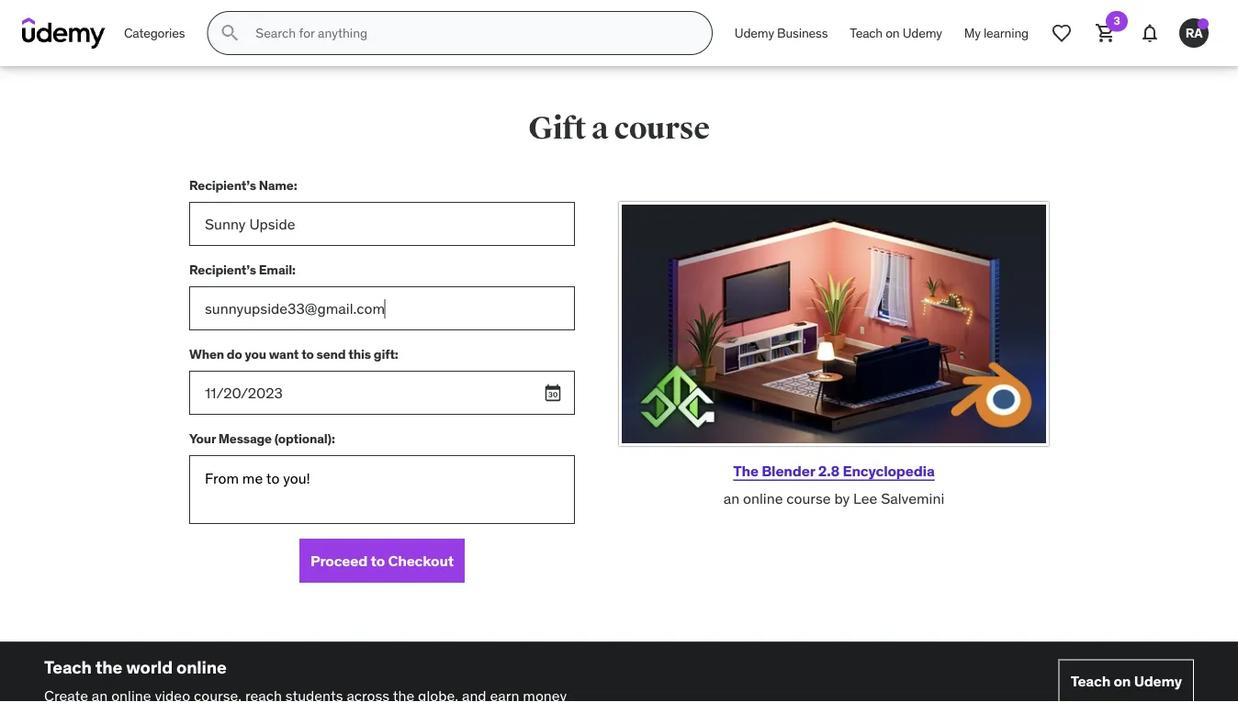 Task type: locate. For each thing, give the bounding box(es) containing it.
my learning link
[[954, 11, 1040, 55]]

(optional):
[[275, 431, 335, 447]]

teach on udemy for the top teach on udemy link
[[850, 25, 942, 41]]

0 horizontal spatial udemy
[[735, 25, 774, 41]]

udemy business
[[735, 25, 828, 41]]

my
[[965, 25, 981, 41]]

0 horizontal spatial teach on udemy
[[850, 25, 942, 41]]

business
[[777, 25, 828, 41]]

Search for anything text field
[[252, 17, 690, 49]]

the blender 2.8 encyclopedia link
[[734, 462, 935, 480]]

1 vertical spatial teach on udemy link
[[1059, 660, 1194, 703]]

1 horizontal spatial udemy
[[903, 25, 942, 41]]

learning
[[984, 25, 1029, 41]]

online right world
[[176, 657, 227, 679]]

online
[[743, 490, 783, 508], [176, 657, 227, 679]]

teach
[[850, 25, 883, 41], [44, 657, 92, 679], [1071, 673, 1111, 691]]

1 horizontal spatial teach
[[850, 25, 883, 41]]

teach on udemy
[[850, 25, 942, 41], [1071, 673, 1183, 691]]

name:
[[259, 177, 297, 194]]

1 horizontal spatial online
[[743, 490, 783, 508]]

gift:
[[374, 346, 398, 363]]

0 vertical spatial recipient's
[[189, 177, 256, 194]]

recipient's email:
[[189, 261, 296, 278]]

send
[[317, 346, 346, 363]]

email:
[[259, 261, 296, 278]]

1 horizontal spatial teach on udemy link
[[1059, 660, 1194, 703]]

1 horizontal spatial teach on udemy
[[1071, 673, 1183, 691]]

1 vertical spatial course
[[787, 490, 831, 508]]

1 vertical spatial recipient's
[[189, 261, 256, 278]]

teach for the top teach on udemy link
[[850, 25, 883, 41]]

recipient's left name:
[[189, 177, 256, 194]]

when
[[189, 346, 224, 363]]

on
[[886, 25, 900, 41], [1114, 673, 1131, 691]]

0 vertical spatial course
[[614, 109, 710, 147]]

1 horizontal spatial to
[[371, 552, 385, 570]]

udemy image
[[22, 17, 106, 49]]

0 vertical spatial online
[[743, 490, 783, 508]]

teach on udemy link
[[839, 11, 954, 55], [1059, 660, 1194, 703]]

do
[[227, 346, 242, 363]]

to left send
[[302, 346, 314, 363]]

0 vertical spatial to
[[302, 346, 314, 363]]

course
[[614, 109, 710, 147], [787, 490, 831, 508]]

0 vertical spatial on
[[886, 25, 900, 41]]

0 horizontal spatial on
[[886, 25, 900, 41]]

udemy for the top teach on udemy link
[[903, 25, 942, 41]]

recipient's left the email:
[[189, 261, 256, 278]]

on for the top teach on udemy link
[[886, 25, 900, 41]]

1 vertical spatial online
[[176, 657, 227, 679]]

when do you want to send this gift:
[[189, 346, 398, 363]]

2 recipient's from the top
[[189, 261, 256, 278]]

Your Message (optional): text field
[[189, 456, 575, 525]]

the
[[95, 657, 122, 679]]

proceed
[[311, 552, 368, 570]]

to
[[302, 346, 314, 363], [371, 552, 385, 570]]

3
[[1114, 14, 1121, 28]]

1 vertical spatial on
[[1114, 673, 1131, 691]]

0 vertical spatial teach on udemy
[[850, 25, 942, 41]]

course right 'a'
[[614, 109, 710, 147]]

recipient's for recipient's name:
[[189, 177, 256, 194]]

ra link
[[1172, 11, 1217, 55]]

submit search image
[[219, 22, 241, 44]]

online right an
[[743, 490, 783, 508]]

1 horizontal spatial on
[[1114, 673, 1131, 691]]

course left by
[[787, 490, 831, 508]]

categories button
[[113, 11, 196, 55]]

course inside the blender 2.8 encyclopedia an online course by lee salvemini
[[787, 490, 831, 508]]

to right proceed
[[371, 552, 385, 570]]

udemy
[[735, 25, 774, 41], [903, 25, 942, 41], [1134, 673, 1183, 691]]

teach on udemy for the right teach on udemy link
[[1071, 673, 1183, 691]]

1 vertical spatial to
[[371, 552, 385, 570]]

by
[[835, 490, 850, 508]]

0 horizontal spatial teach on udemy link
[[839, 11, 954, 55]]

you
[[245, 346, 266, 363]]

recipient's
[[189, 177, 256, 194], [189, 261, 256, 278]]

2 horizontal spatial teach
[[1071, 673, 1111, 691]]

1 horizontal spatial course
[[787, 490, 831, 508]]

your
[[189, 431, 216, 447]]

1 recipient's from the top
[[189, 177, 256, 194]]

2 horizontal spatial udemy
[[1134, 673, 1183, 691]]

2.8
[[818, 462, 840, 480]]

1 vertical spatial teach on udemy
[[1071, 673, 1183, 691]]



Task type: describe. For each thing, give the bounding box(es) containing it.
0 horizontal spatial course
[[614, 109, 710, 147]]

udemy business link
[[724, 11, 839, 55]]

an
[[724, 490, 740, 508]]

0 horizontal spatial online
[[176, 657, 227, 679]]

notifications image
[[1139, 22, 1161, 44]]

my learning
[[965, 25, 1029, 41]]

want
[[269, 346, 299, 363]]

teach for the right teach on udemy link
[[1071, 673, 1111, 691]]

Recipient's Name: text field
[[189, 202, 575, 246]]

shopping cart with 3 items image
[[1095, 22, 1117, 44]]

encyclopedia
[[843, 462, 935, 480]]

0 horizontal spatial to
[[302, 346, 314, 363]]

proceed to checkout
[[311, 552, 454, 570]]

Recipient's Email: email field
[[189, 287, 575, 331]]

to inside button
[[371, 552, 385, 570]]

online inside the blender 2.8 encyclopedia an online course by lee salvemini
[[743, 490, 783, 508]]

this
[[349, 346, 371, 363]]

udemy for the right teach on udemy link
[[1134, 673, 1183, 691]]

gift a course
[[529, 109, 710, 147]]

blender
[[762, 462, 815, 480]]

0 vertical spatial teach on udemy link
[[839, 11, 954, 55]]

world
[[126, 657, 173, 679]]

a
[[592, 109, 609, 147]]

ra
[[1186, 24, 1203, 41]]

the
[[734, 462, 759, 480]]

your message (optional):
[[189, 431, 335, 447]]

on for the right teach on udemy link
[[1114, 673, 1131, 691]]

gift
[[529, 109, 586, 147]]

lee
[[854, 490, 878, 508]]

salvemini
[[881, 490, 945, 508]]

message
[[219, 431, 272, 447]]

categories
[[124, 25, 185, 41]]

the blender 2.8 encyclopedia an online course by lee salvemini
[[724, 462, 945, 508]]

When do you want to send this gift: text field
[[189, 371, 575, 415]]

proceed to checkout button
[[299, 539, 465, 583]]

0 horizontal spatial teach
[[44, 657, 92, 679]]

teach the world online
[[44, 657, 227, 679]]

you have alerts image
[[1198, 18, 1209, 29]]

recipient's for recipient's email:
[[189, 261, 256, 278]]

wishlist image
[[1051, 22, 1073, 44]]

3 link
[[1084, 11, 1128, 55]]

checkout
[[388, 552, 454, 570]]

recipient's name:
[[189, 177, 297, 194]]



Task type: vqa. For each thing, say whether or not it's contained in the screenshot.
Blender
yes



